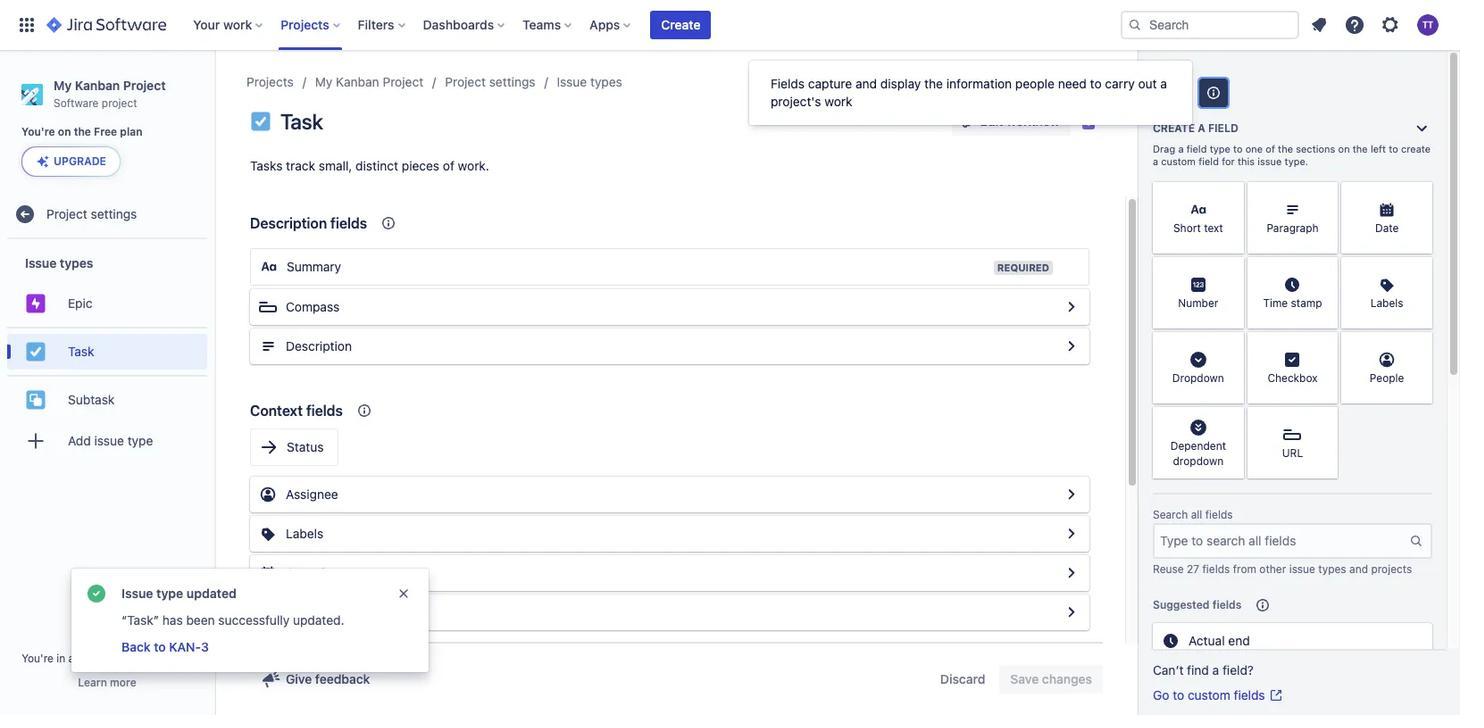 Task type: describe. For each thing, give the bounding box(es) containing it.
create for create a field
[[1153, 122, 1195, 135]]

a right find
[[1213, 663, 1220, 678]]

issue for group containing issue types
[[25, 255, 57, 271]]

1 horizontal spatial project settings link
[[445, 71, 536, 93]]

can't find a field?
[[1153, 663, 1254, 678]]

dismiss image
[[397, 587, 411, 601]]

due date
[[286, 605, 338, 620]]

compass
[[286, 299, 340, 314]]

other
[[1260, 563, 1287, 576]]

1 horizontal spatial project
[[157, 652, 193, 666]]

project down dashboards "popup button"
[[445, 74, 486, 89]]

summary
[[287, 259, 341, 274]]

labels button
[[250, 516, 1090, 552]]

fields left more information about the context fields icon
[[306, 403, 343, 419]]

out
[[1139, 76, 1157, 91]]

type inside drag a field type to one of the sections on the left to create a custom field for this issue type.
[[1210, 143, 1231, 155]]

learn more
[[78, 676, 136, 690]]

my for my kanban project
[[315, 74, 333, 89]]

subtask
[[68, 392, 115, 407]]

my for my kanban project software project
[[54, 78, 72, 93]]

task inside 'link'
[[68, 344, 94, 359]]

more information about the context fields image
[[378, 213, 399, 234]]

filters button
[[353, 11, 412, 39]]

assignee
[[286, 487, 338, 502]]

give
[[286, 672, 312, 687]]

pieces
[[402, 158, 440, 173]]

end
[[1229, 633, 1250, 649]]

distinct
[[356, 158, 398, 173]]

go to custom fields
[[1153, 688, 1266, 703]]

1 vertical spatial custom
[[1188, 688, 1231, 703]]

teams button
[[517, 11, 579, 39]]

"task"
[[122, 613, 159, 628]]

learn
[[78, 676, 107, 690]]

carry
[[1105, 76, 1135, 91]]

1 vertical spatial project settings link
[[7, 197, 207, 233]]

your work button
[[188, 11, 270, 39]]

learn more button
[[78, 676, 136, 691]]

give feedback
[[286, 672, 370, 687]]

go
[[1153, 688, 1170, 703]]

the up the type. at the top right
[[1278, 143, 1294, 155]]

open field configuration image for compass
[[1061, 297, 1083, 318]]

has
[[162, 613, 183, 628]]

more information image for people
[[1410, 334, 1431, 356]]

edit workflow
[[981, 113, 1060, 129]]

issue type updated
[[122, 586, 237, 601]]

date for start date
[[317, 566, 343, 581]]

2 horizontal spatial types
[[1319, 563, 1347, 576]]

search image
[[1128, 18, 1143, 32]]

1 horizontal spatial type
[[156, 586, 183, 601]]

1 horizontal spatial task
[[281, 109, 323, 134]]

dependent
[[1171, 439, 1227, 453]]

Search field
[[1121, 11, 1300, 39]]

you're on the free plan
[[21, 125, 143, 139]]

add issue type image
[[25, 431, 46, 452]]

workflow
[[1007, 113, 1060, 129]]

you're for you're in a team-managed project
[[22, 652, 54, 666]]

create button
[[651, 11, 712, 39]]

for
[[1222, 155, 1235, 167]]

stamp
[[1291, 297, 1323, 310]]

due
[[286, 605, 309, 620]]

open field configuration image for labels
[[1061, 524, 1083, 545]]

a right drag
[[1179, 143, 1184, 155]]

subtask link
[[7, 383, 207, 418]]

a down drag
[[1153, 155, 1159, 167]]

my kanban project software project
[[54, 78, 166, 110]]

reuse 27 fields from other issue types and projects
[[1153, 563, 1413, 576]]

date for due date
[[312, 605, 338, 620]]

fields left more information about the context fields image
[[331, 215, 367, 231]]

checkbox
[[1268, 372, 1318, 385]]

0 vertical spatial types
[[591, 74, 623, 89]]

the left free
[[74, 125, 91, 139]]

to right go
[[1173, 688, 1185, 703]]

time
[[1264, 297, 1288, 310]]

url
[[1283, 447, 1304, 460]]

sections
[[1296, 143, 1336, 155]]

type.
[[1285, 155, 1309, 167]]

epic link
[[7, 286, 207, 322]]

notifications image
[[1309, 14, 1330, 36]]

upgrade button
[[22, 148, 120, 176]]

0 vertical spatial project settings
[[445, 74, 536, 89]]

kanban for my kanban project
[[336, 74, 379, 89]]

status
[[287, 440, 324, 455]]

reuse
[[1153, 563, 1184, 576]]

drag a field type to one of the sections on the left to create a custom field for this issue type.
[[1153, 143, 1431, 167]]

capture
[[808, 76, 853, 91]]

more information image for time stamp
[[1315, 259, 1337, 281]]

description for description fields
[[250, 215, 327, 231]]

kan-
[[169, 640, 201, 655]]

success image
[[86, 583, 107, 605]]

been
[[186, 613, 215, 628]]

this
[[1238, 155, 1255, 167]]

actual end
[[1189, 633, 1250, 649]]

my kanban project link
[[315, 71, 424, 93]]

description fields
[[250, 215, 367, 231]]

1 vertical spatial and
[[1350, 563, 1369, 576]]

primary element
[[11, 0, 1121, 50]]

custom inside drag a field type to one of the sections on the left to create a custom field for this issue type.
[[1162, 155, 1196, 167]]

a right in
[[68, 652, 74, 666]]

dependent dropdown
[[1171, 439, 1227, 468]]

display
[[881, 76, 921, 91]]

edit
[[981, 113, 1004, 129]]

you're in a team-managed project
[[22, 652, 193, 666]]

project down the upgrade button
[[46, 206, 87, 221]]

start date button
[[250, 556, 1090, 591]]

issue type icon image
[[250, 111, 272, 132]]

more information image for number
[[1221, 259, 1242, 281]]

all
[[1191, 508, 1203, 522]]

dropdown
[[1173, 372, 1225, 385]]

help image
[[1345, 14, 1366, 36]]

open field configuration image for assignee
[[1061, 484, 1083, 506]]

context fields
[[250, 403, 343, 419]]

issue for issue types link
[[557, 74, 587, 89]]

my kanban project
[[315, 74, 424, 89]]

appswitcher icon image
[[16, 14, 38, 36]]

create
[[1402, 143, 1431, 155]]



Task type: locate. For each thing, give the bounding box(es) containing it.
labels inside button
[[286, 526, 324, 541]]

"task" has been successfully updated.
[[122, 613, 344, 628]]

task right 'issue type icon'
[[281, 109, 323, 134]]

1 horizontal spatial work
[[825, 94, 853, 109]]

jira software image
[[46, 14, 166, 36], [46, 14, 166, 36]]

open field configuration image inside start date button
[[1061, 563, 1083, 584]]

date inside button
[[317, 566, 343, 581]]

2 you're from the top
[[22, 652, 54, 666]]

team-
[[77, 652, 108, 666]]

0 vertical spatial project settings link
[[445, 71, 536, 93]]

0 vertical spatial projects
[[281, 17, 329, 32]]

work.
[[458, 158, 489, 173]]

assignee button
[[250, 477, 1090, 513]]

0 vertical spatial issue types
[[557, 74, 623, 89]]

you're for you're on the free plan
[[21, 125, 55, 139]]

2 horizontal spatial issue
[[557, 74, 587, 89]]

labels
[[1371, 297, 1404, 310], [286, 526, 324, 541]]

open field configuration image
[[1061, 297, 1083, 318], [1061, 484, 1083, 506], [1061, 524, 1083, 545], [1061, 602, 1083, 624]]

projects up 'projects' 'link'
[[281, 17, 329, 32]]

work down the capture
[[825, 94, 853, 109]]

open field configuration image inside due date button
[[1061, 602, 1083, 624]]

0 horizontal spatial project
[[102, 96, 137, 110]]

issue types for group containing issue types
[[25, 255, 93, 271]]

0 vertical spatial you're
[[21, 125, 55, 139]]

need
[[1058, 76, 1087, 91]]

0 horizontal spatial task
[[68, 344, 94, 359]]

task group
[[7, 327, 207, 376]]

create up drag
[[1153, 122, 1195, 135]]

1 vertical spatial on
[[1339, 143, 1350, 155]]

search all fields
[[1153, 508, 1233, 522]]

paragraph
[[1267, 222, 1319, 235]]

0 horizontal spatial fields
[[771, 76, 805, 91]]

1 vertical spatial open field configuration image
[[1061, 563, 1083, 584]]

teams
[[523, 17, 561, 32]]

type down subtask link
[[128, 433, 153, 448]]

to up this
[[1234, 143, 1243, 155]]

description
[[250, 215, 327, 231], [286, 339, 352, 354]]

1 horizontal spatial create
[[1153, 122, 1195, 135]]

fields up project's
[[771, 76, 805, 91]]

fields for fields capture and display the information people need to carry out a project's work
[[771, 76, 805, 91]]

of right the one
[[1266, 143, 1276, 155]]

custom
[[1162, 155, 1196, 167], [1188, 688, 1231, 703]]

epic
[[68, 296, 93, 311]]

2 vertical spatial type
[[156, 586, 183, 601]]

back
[[122, 640, 151, 655]]

in
[[57, 652, 65, 666]]

issue
[[1258, 155, 1282, 167], [94, 433, 124, 448], [1290, 563, 1316, 576]]

can't
[[1153, 663, 1184, 678]]

fields left more information about the suggested fields icon
[[1213, 599, 1242, 612]]

0 horizontal spatial my
[[54, 78, 72, 93]]

custom down can't find a field?
[[1188, 688, 1231, 703]]

more information image for dependent dropdown
[[1221, 409, 1242, 431]]

0 vertical spatial on
[[58, 125, 71, 139]]

to right need
[[1091, 76, 1102, 91]]

2 vertical spatial issue
[[122, 586, 153, 601]]

1 vertical spatial create
[[1153, 122, 1195, 135]]

your profile and settings image
[[1418, 14, 1439, 36]]

0 vertical spatial field
[[1209, 122, 1239, 135]]

2 open field configuration image from the top
[[1061, 563, 1083, 584]]

1 horizontal spatial project settings
[[445, 74, 536, 89]]

and inside fields capture and display the information people need to carry out a project's work
[[856, 76, 877, 91]]

add
[[68, 433, 91, 448]]

on right sections
[[1339, 143, 1350, 155]]

back to kan-3 button
[[120, 637, 211, 658]]

1 vertical spatial type
[[128, 433, 153, 448]]

0 horizontal spatial of
[[443, 158, 455, 173]]

1 vertical spatial work
[[825, 94, 853, 109]]

1 vertical spatial issue types
[[25, 255, 93, 271]]

projects button
[[275, 11, 347, 39]]

issue inside drag a field type to one of the sections on the left to create a custom field for this issue type.
[[1258, 155, 1282, 167]]

1 vertical spatial project
[[157, 652, 193, 666]]

field for drag
[[1187, 143, 1207, 155]]

1 horizontal spatial and
[[1350, 563, 1369, 576]]

0 vertical spatial settings
[[489, 74, 536, 89]]

0 horizontal spatial and
[[856, 76, 877, 91]]

more information image
[[1221, 184, 1242, 205], [1221, 259, 1242, 281], [1410, 259, 1431, 281], [1221, 334, 1242, 356], [1315, 334, 1337, 356]]

give feedback button
[[250, 666, 381, 694]]

1 open field configuration image from the top
[[1061, 297, 1083, 318]]

a inside fields capture and display the information people need to carry out a project's work
[[1161, 76, 1168, 91]]

field down create a field
[[1187, 143, 1207, 155]]

track
[[286, 158, 315, 173]]

the right display
[[925, 76, 943, 91]]

open field configuration image
[[1061, 336, 1083, 357], [1061, 563, 1083, 584]]

apps
[[590, 17, 620, 32]]

2 vertical spatial types
[[1319, 563, 1347, 576]]

actual end button
[[1153, 624, 1433, 659]]

create inside button
[[661, 17, 701, 32]]

0 horizontal spatial settings
[[91, 206, 137, 221]]

project settings down dashboards "popup button"
[[445, 74, 536, 89]]

a down more information about the fields image at the right top
[[1198, 122, 1206, 135]]

1 horizontal spatial settings
[[489, 74, 536, 89]]

issue right other
[[1290, 563, 1316, 576]]

project inside my kanban project software project
[[102, 96, 137, 110]]

of inside drag a field type to one of the sections on the left to create a custom field for this issue type.
[[1266, 143, 1276, 155]]

types up epic
[[60, 255, 93, 271]]

to right the left
[[1389, 143, 1399, 155]]

0 horizontal spatial issue types
[[25, 255, 93, 271]]

dropdown
[[1173, 455, 1224, 468]]

task
[[281, 109, 323, 134], [68, 344, 94, 359]]

0 horizontal spatial create
[[661, 17, 701, 32]]

1 vertical spatial field
[[1187, 143, 1207, 155]]

search
[[1153, 508, 1188, 522]]

0 horizontal spatial work
[[223, 17, 252, 32]]

kanban down filters
[[336, 74, 379, 89]]

projects for 'projects' 'link'
[[247, 74, 294, 89]]

projects link
[[247, 71, 294, 93]]

software
[[54, 96, 99, 110]]

this link will be opened in a new tab image
[[1269, 689, 1283, 703]]

issue up "task"
[[122, 586, 153, 601]]

create a field
[[1153, 122, 1239, 135]]

projects up 'issue type icon'
[[247, 74, 294, 89]]

1 vertical spatial settings
[[91, 206, 137, 221]]

1 vertical spatial issue
[[25, 255, 57, 271]]

1 vertical spatial project settings
[[46, 206, 137, 221]]

work right your on the top
[[223, 17, 252, 32]]

add issue type
[[68, 433, 153, 448]]

project settings link down dashboards "popup button"
[[445, 71, 536, 93]]

my up the software in the top left of the page
[[54, 78, 72, 93]]

0 vertical spatial type
[[1210, 143, 1231, 155]]

start date
[[286, 566, 343, 581]]

0 vertical spatial create
[[661, 17, 701, 32]]

issue inside button
[[94, 433, 124, 448]]

0 horizontal spatial on
[[58, 125, 71, 139]]

the left the left
[[1353, 143, 1368, 155]]

project
[[383, 74, 424, 89], [445, 74, 486, 89], [123, 78, 166, 93], [46, 206, 87, 221]]

kanban up the software in the top left of the page
[[75, 78, 120, 93]]

more information image for dropdown
[[1221, 334, 1242, 356]]

suggested
[[1153, 599, 1210, 612]]

date right the start
[[317, 566, 343, 581]]

more information about the suggested fields image
[[1253, 595, 1274, 616]]

fields right 27
[[1203, 563, 1230, 576]]

0 horizontal spatial kanban
[[75, 78, 120, 93]]

create right apps dropdown button
[[661, 17, 701, 32]]

tasks track small, distinct pieces of work.
[[250, 158, 489, 173]]

1 horizontal spatial types
[[591, 74, 623, 89]]

open field configuration image for description
[[1061, 336, 1083, 357]]

on inside drag a field type to one of the sections on the left to create a custom field for this issue type.
[[1339, 143, 1350, 155]]

more information image for date
[[1410, 184, 1431, 205]]

issue inside group
[[25, 255, 57, 271]]

people
[[1016, 76, 1055, 91]]

project settings down upgrade
[[46, 206, 137, 221]]

1 horizontal spatial issue
[[122, 586, 153, 601]]

0 vertical spatial task
[[281, 109, 323, 134]]

settings down teams
[[489, 74, 536, 89]]

more information image for short text
[[1221, 184, 1242, 205]]

27
[[1187, 563, 1200, 576]]

more information about the context fields image
[[354, 400, 375, 422]]

issue types up epic
[[25, 255, 93, 271]]

my
[[315, 74, 333, 89], [54, 78, 72, 93]]

labels up the start
[[286, 526, 324, 541]]

types down type to search all fields text field
[[1319, 563, 1347, 576]]

group containing issue types
[[7, 240, 207, 470]]

project inside my kanban project software project
[[123, 78, 166, 93]]

0 vertical spatial open field configuration image
[[1061, 336, 1083, 357]]

issue types down "apps"
[[557, 74, 623, 89]]

open field configuration image for start date
[[1061, 563, 1083, 584]]

0 vertical spatial issue
[[557, 74, 587, 89]]

due date button
[[250, 595, 1090, 631]]

1 horizontal spatial of
[[1266, 143, 1276, 155]]

types
[[591, 74, 623, 89], [60, 255, 93, 271], [1319, 563, 1347, 576]]

and left display
[[856, 76, 877, 91]]

4 open field configuration image from the top
[[1061, 602, 1083, 624]]

description up summary
[[250, 215, 327, 231]]

issue types for issue types link
[[557, 74, 623, 89]]

0 horizontal spatial labels
[[286, 526, 324, 541]]

issue down the one
[[1258, 155, 1282, 167]]

project up plan
[[123, 78, 166, 93]]

1 horizontal spatial kanban
[[336, 74, 379, 89]]

short text
[[1174, 222, 1224, 235]]

banner containing your work
[[0, 0, 1461, 50]]

field up for
[[1209, 122, 1239, 135]]

type up has
[[156, 586, 183, 601]]

open field configuration image inside labels button
[[1061, 524, 1083, 545]]

labels up people at the bottom right of page
[[1371, 297, 1404, 310]]

project's
[[771, 94, 822, 109]]

fields left this link will be opened in a new tab image at the right
[[1234, 688, 1266, 703]]

dashboards button
[[418, 11, 512, 39]]

my right 'projects' 'link'
[[315, 74, 333, 89]]

sidebar navigation image
[[195, 71, 234, 107]]

issue right add
[[94, 433, 124, 448]]

0 vertical spatial custom
[[1162, 155, 1196, 167]]

date right the due
[[312, 605, 338, 620]]

more information image for checkbox
[[1315, 334, 1337, 356]]

project up plan
[[102, 96, 137, 110]]

a right "out"
[[1161, 76, 1168, 91]]

3 open field configuration image from the top
[[1061, 524, 1083, 545]]

more information image
[[1315, 184, 1337, 205], [1410, 184, 1431, 205], [1315, 259, 1337, 281], [1410, 334, 1431, 356], [1221, 409, 1242, 431]]

your work
[[193, 17, 252, 32]]

project settings
[[445, 74, 536, 89], [46, 206, 137, 221]]

more information about the fields image
[[1204, 82, 1225, 104]]

2 horizontal spatial type
[[1210, 143, 1231, 155]]

1 horizontal spatial labels
[[1371, 297, 1404, 310]]

open field configuration image inside assignee button
[[1061, 484, 1083, 506]]

go to custom fields link
[[1153, 687, 1283, 705]]

updated
[[187, 586, 237, 601]]

1 open field configuration image from the top
[[1061, 336, 1083, 357]]

start
[[286, 566, 314, 581]]

updated.
[[293, 613, 344, 628]]

tasks
[[250, 158, 283, 173]]

and left projects
[[1350, 563, 1369, 576]]

project down filters dropdown button
[[383, 74, 424, 89]]

open field configuration image inside compass button
[[1061, 297, 1083, 318]]

field for create
[[1209, 122, 1239, 135]]

your
[[193, 17, 220, 32]]

1 horizontal spatial my
[[315, 74, 333, 89]]

issue down primary element
[[557, 74, 587, 89]]

discard button
[[930, 666, 997, 694]]

settings image
[[1380, 14, 1402, 36]]

field left for
[[1199, 155, 1219, 167]]

project
[[102, 96, 137, 110], [157, 652, 193, 666]]

my inside my kanban project link
[[315, 74, 333, 89]]

1 vertical spatial of
[[443, 158, 455, 173]]

work inside dropdown button
[[223, 17, 252, 32]]

task link
[[7, 334, 207, 370]]

you're left in
[[22, 652, 54, 666]]

1 vertical spatial projects
[[247, 74, 294, 89]]

2 vertical spatial field
[[1199, 155, 1219, 167]]

more information image for labels
[[1410, 259, 1431, 281]]

back to kan-3
[[122, 640, 209, 655]]

0 horizontal spatial project settings
[[46, 206, 137, 221]]

more
[[110, 676, 136, 690]]

1 horizontal spatial issue
[[1258, 155, 1282, 167]]

0 vertical spatial labels
[[1371, 297, 1404, 310]]

back to kan-3 link
[[122, 640, 209, 655]]

date inside button
[[312, 605, 338, 620]]

filters
[[358, 17, 394, 32]]

0 vertical spatial and
[[856, 76, 877, 91]]

fields
[[771, 76, 805, 91], [1153, 85, 1193, 101]]

more information image for paragraph
[[1315, 184, 1337, 205]]

add issue type button
[[7, 424, 207, 459]]

2 vertical spatial issue
[[1290, 563, 1316, 576]]

1 you're from the top
[[21, 125, 55, 139]]

0 vertical spatial description
[[250, 215, 327, 231]]

plan
[[120, 125, 143, 139]]

date
[[317, 566, 343, 581], [312, 605, 338, 620]]

description inside button
[[286, 339, 352, 354]]

fields inside fields capture and display the information people need to carry out a project's work
[[771, 76, 805, 91]]

and
[[856, 76, 877, 91], [1350, 563, 1369, 576]]

on up the upgrade button
[[58, 125, 71, 139]]

of left work.
[[443, 158, 455, 173]]

projects inside projects popup button
[[281, 17, 329, 32]]

to inside button
[[154, 640, 166, 655]]

project settings link down upgrade
[[7, 197, 207, 233]]

fields right all
[[1206, 508, 1233, 522]]

types down apps dropdown button
[[591, 74, 623, 89]]

you're up the upgrade button
[[21, 125, 55, 139]]

create for create
[[661, 17, 701, 32]]

1 vertical spatial labels
[[286, 526, 324, 541]]

kanban for my kanban project software project
[[75, 78, 120, 93]]

projects for projects popup button at the left top of page
[[281, 17, 329, 32]]

open field configuration image for due date
[[1061, 602, 1083, 624]]

2 open field configuration image from the top
[[1061, 484, 1083, 506]]

task down epic
[[68, 344, 94, 359]]

0 horizontal spatial issue
[[94, 433, 124, 448]]

0 vertical spatial of
[[1266, 143, 1276, 155]]

to right back
[[154, 640, 166, 655]]

banner
[[0, 0, 1461, 50]]

0 vertical spatial date
[[317, 566, 343, 581]]

context
[[250, 403, 303, 419]]

2 horizontal spatial issue
[[1290, 563, 1316, 576]]

issue up epic link on the left
[[25, 255, 57, 271]]

field
[[1209, 122, 1239, 135], [1187, 143, 1207, 155], [1199, 155, 1219, 167]]

description down compass
[[286, 339, 352, 354]]

my inside my kanban project software project
[[54, 78, 72, 93]]

small,
[[319, 158, 352, 173]]

type up for
[[1210, 143, 1231, 155]]

type inside button
[[128, 433, 153, 448]]

discard
[[941, 672, 986, 687]]

1 vertical spatial description
[[286, 339, 352, 354]]

issue
[[557, 74, 587, 89], [25, 255, 57, 271], [122, 586, 153, 601]]

description for description
[[286, 339, 352, 354]]

1 vertical spatial issue
[[94, 433, 124, 448]]

Type to search all fields text field
[[1155, 525, 1410, 557]]

1 horizontal spatial issue types
[[557, 74, 623, 89]]

1 vertical spatial types
[[60, 255, 93, 271]]

actual
[[1189, 633, 1225, 649]]

apps button
[[584, 11, 638, 39]]

information
[[947, 76, 1012, 91]]

0 horizontal spatial type
[[128, 433, 153, 448]]

text
[[1204, 222, 1224, 235]]

1 vertical spatial date
[[312, 605, 338, 620]]

time stamp
[[1264, 297, 1323, 310]]

work
[[223, 17, 252, 32], [825, 94, 853, 109]]

custom down drag
[[1162, 155, 1196, 167]]

0 vertical spatial project
[[102, 96, 137, 110]]

open field configuration image inside description button
[[1061, 336, 1083, 357]]

0 vertical spatial issue
[[1258, 155, 1282, 167]]

1 vertical spatial you're
[[22, 652, 54, 666]]

work inside fields capture and display the information people need to carry out a project's work
[[825, 94, 853, 109]]

1 horizontal spatial on
[[1339, 143, 1350, 155]]

fields left more information about the fields image at the right top
[[1153, 85, 1193, 101]]

1 vertical spatial task
[[68, 344, 94, 359]]

fields for fields
[[1153, 85, 1193, 101]]

managed
[[108, 652, 154, 666]]

from
[[1234, 563, 1257, 576]]

project left the 3
[[157, 652, 193, 666]]

the inside fields capture and display the information people need to carry out a project's work
[[925, 76, 943, 91]]

1 horizontal spatial fields
[[1153, 85, 1193, 101]]

to inside fields capture and display the information people need to carry out a project's work
[[1091, 76, 1102, 91]]

0 vertical spatial work
[[223, 17, 252, 32]]

0 horizontal spatial issue
[[25, 255, 57, 271]]

0 horizontal spatial types
[[60, 255, 93, 271]]

settings down upgrade
[[91, 206, 137, 221]]

issue types inside group
[[25, 255, 93, 271]]

0 horizontal spatial project settings link
[[7, 197, 207, 233]]

fields capture and display the information people need to carry out a project's work
[[771, 76, 1168, 109]]

kanban inside my kanban project software project
[[75, 78, 120, 93]]

drag
[[1153, 143, 1176, 155]]

group
[[7, 240, 207, 470]]

3
[[201, 640, 209, 655]]



Task type: vqa. For each thing, say whether or not it's contained in the screenshot.
Upgrade
yes



